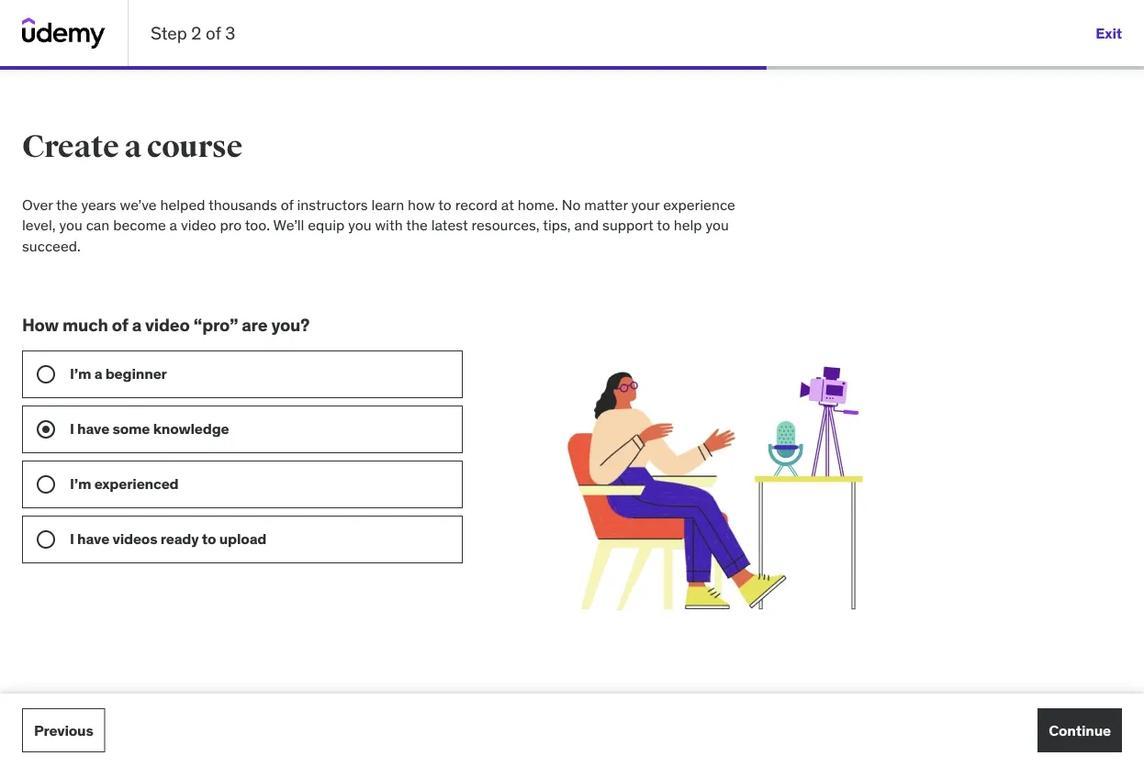 Task type: describe. For each thing, give the bounding box(es) containing it.
1 you from the left
[[59, 216, 82, 235]]

create a course
[[22, 128, 242, 166]]

exit
[[1096, 23, 1122, 42]]

of for step 2 of 3
[[206, 22, 221, 44]]

step 2 of 3
[[151, 22, 235, 44]]

i'm experienced
[[70, 475, 179, 494]]

continue button
[[1038, 709, 1122, 753]]

can
[[86, 216, 110, 235]]

learn
[[371, 195, 404, 214]]

have for videos
[[77, 530, 109, 549]]

are
[[242, 314, 268, 336]]

3
[[225, 22, 235, 44]]

exit button
[[1096, 11, 1122, 55]]

1 horizontal spatial to
[[438, 195, 452, 214]]

too.
[[245, 216, 270, 235]]

help
[[674, 216, 702, 235]]

beginner
[[105, 365, 167, 383]]

i'm for i'm experienced
[[70, 475, 91, 494]]

support
[[602, 216, 653, 235]]

2 you from the left
[[348, 216, 371, 235]]

helped
[[160, 195, 205, 214]]

at
[[501, 195, 514, 214]]

knowledge
[[153, 420, 229, 438]]

i'm a beginner
[[70, 365, 167, 383]]

a up beginner
[[132, 314, 141, 336]]

level,
[[22, 216, 56, 235]]

experience
[[663, 195, 735, 214]]

some
[[112, 420, 150, 438]]

continue
[[1049, 721, 1111, 740]]

resources,
[[472, 216, 540, 235]]

1 vertical spatial video
[[145, 314, 190, 336]]

we've
[[120, 195, 157, 214]]

create
[[22, 128, 119, 166]]

record
[[455, 195, 498, 214]]

0 horizontal spatial to
[[202, 530, 216, 549]]

experienced
[[94, 475, 179, 494]]

videos
[[112, 530, 157, 549]]

previous button
[[22, 709, 105, 753]]

your
[[631, 195, 660, 214]]

i for i have videos ready to upload
[[70, 530, 74, 549]]

0 horizontal spatial the
[[56, 195, 78, 214]]

tips,
[[543, 216, 571, 235]]

i have videos ready to upload
[[70, 530, 267, 549]]

we'll
[[273, 216, 304, 235]]

instructors
[[297, 195, 368, 214]]

of inside over the years we've helped thousands of instructors learn how to record at home. no matter your experience level, you can become a video pro too. we'll equip you with the latest resources, tips, and support to help you succeed.
[[281, 195, 293, 214]]



Task type: locate. For each thing, give the bounding box(es) containing it.
latest
[[431, 216, 468, 235]]

0 vertical spatial the
[[56, 195, 78, 214]]

i have some knowledge
[[70, 420, 229, 438]]

to up latest on the top of page
[[438, 195, 452, 214]]

1 i'm from the top
[[70, 365, 91, 383]]

2 horizontal spatial of
[[281, 195, 293, 214]]

much
[[62, 314, 108, 336]]

course
[[147, 128, 242, 166]]

have for some
[[77, 420, 109, 438]]

you?
[[271, 314, 310, 336]]

a inside over the years we've helped thousands of instructors learn how to record at home. no matter your experience level, you can become a video pro too. we'll equip you with the latest resources, tips, and support to help you succeed.
[[170, 216, 177, 235]]

0 horizontal spatial of
[[112, 314, 128, 336]]

udemy image
[[22, 17, 106, 49]]

of right much at the top of the page
[[112, 314, 128, 336]]

1 vertical spatial have
[[77, 530, 109, 549]]

i for i have some knowledge
[[70, 420, 74, 438]]

ready
[[160, 530, 199, 549]]

2
[[191, 22, 201, 44]]

to right ready
[[202, 530, 216, 549]]

1 vertical spatial i'm
[[70, 475, 91, 494]]

i'm
[[70, 365, 91, 383], [70, 475, 91, 494]]

0 vertical spatial video
[[181, 216, 216, 235]]

0 vertical spatial to
[[438, 195, 452, 214]]

and
[[574, 216, 599, 235]]

succeed.
[[22, 236, 81, 255]]

"pro"
[[193, 314, 238, 336]]

a left beginner
[[94, 365, 102, 383]]

previous
[[34, 721, 93, 740]]

video down helped at top left
[[181, 216, 216, 235]]

i'm left experienced
[[70, 475, 91, 494]]

of for how much of a video "pro" are you?
[[112, 314, 128, 336]]

2 vertical spatial to
[[202, 530, 216, 549]]

to left help
[[657, 216, 670, 235]]

0 vertical spatial have
[[77, 420, 109, 438]]

you
[[59, 216, 82, 235], [348, 216, 371, 235], [706, 216, 729, 235]]

thousands
[[208, 195, 277, 214]]

the down how in the top left of the page
[[406, 216, 428, 235]]

you down 'experience'
[[706, 216, 729, 235]]

3 you from the left
[[706, 216, 729, 235]]

a up the we've
[[124, 128, 141, 166]]

2 have from the top
[[77, 530, 109, 549]]

i'm for i'm a beginner
[[70, 365, 91, 383]]

i left 'some'
[[70, 420, 74, 438]]

of right 2
[[206, 22, 221, 44]]

how much of a video "pro" are you?
[[22, 314, 310, 336]]

1 i from the top
[[70, 420, 74, 438]]

you left with
[[348, 216, 371, 235]]

0 vertical spatial i'm
[[70, 365, 91, 383]]

no
[[562, 195, 581, 214]]

become
[[113, 216, 166, 235]]

a down helped at top left
[[170, 216, 177, 235]]

matter
[[584, 195, 628, 214]]

home.
[[518, 195, 558, 214]]

i'm down much at the top of the page
[[70, 365, 91, 383]]

i
[[70, 420, 74, 438], [70, 530, 74, 549]]

1 have from the top
[[77, 420, 109, 438]]

you left can
[[59, 216, 82, 235]]

2 i'm from the top
[[70, 475, 91, 494]]

have left 'some'
[[77, 420, 109, 438]]

1 vertical spatial of
[[281, 195, 293, 214]]

a
[[124, 128, 141, 166], [170, 216, 177, 235], [132, 314, 141, 336], [94, 365, 102, 383]]

0 vertical spatial i
[[70, 420, 74, 438]]

how
[[22, 314, 59, 336]]

equip
[[308, 216, 345, 235]]

of
[[206, 22, 221, 44], [281, 195, 293, 214], [112, 314, 128, 336]]

video left the "pro"
[[145, 314, 190, 336]]

video inside over the years we've helped thousands of instructors learn how to record at home. no matter your experience level, you can become a video pro too. we'll equip you with the latest resources, tips, and support to help you succeed.
[[181, 216, 216, 235]]

2 vertical spatial of
[[112, 314, 128, 336]]

the
[[56, 195, 78, 214], [406, 216, 428, 235]]

years
[[81, 195, 116, 214]]

the right over
[[56, 195, 78, 214]]

with
[[375, 216, 403, 235]]

2 horizontal spatial to
[[657, 216, 670, 235]]

have
[[77, 420, 109, 438], [77, 530, 109, 549]]

1 horizontal spatial the
[[406, 216, 428, 235]]

have left videos
[[77, 530, 109, 549]]

1 vertical spatial i
[[70, 530, 74, 549]]

0 vertical spatial of
[[206, 22, 221, 44]]

pro
[[220, 216, 242, 235]]

over the years we've helped thousands of instructors learn how to record at home. no matter your experience level, you can become a video pro too. we'll equip you with the latest resources, tips, and support to help you succeed.
[[22, 195, 735, 255]]

how
[[408, 195, 435, 214]]

1 vertical spatial the
[[406, 216, 428, 235]]

to
[[438, 195, 452, 214], [657, 216, 670, 235], [202, 530, 216, 549]]

video
[[181, 216, 216, 235], [145, 314, 190, 336]]

1 vertical spatial to
[[657, 216, 670, 235]]

2 i from the top
[[70, 530, 74, 549]]

of up we'll
[[281, 195, 293, 214]]

1 horizontal spatial you
[[348, 216, 371, 235]]

upload
[[219, 530, 267, 549]]

2 horizontal spatial you
[[706, 216, 729, 235]]

0 horizontal spatial you
[[59, 216, 82, 235]]

step
[[151, 22, 187, 44]]

step 2 of 3 element
[[0, 66, 767, 70]]

over
[[22, 195, 53, 214]]

1 horizontal spatial of
[[206, 22, 221, 44]]

i left videos
[[70, 530, 74, 549]]



Task type: vqa. For each thing, say whether or not it's contained in the screenshot.
first have from the top of the page
yes



